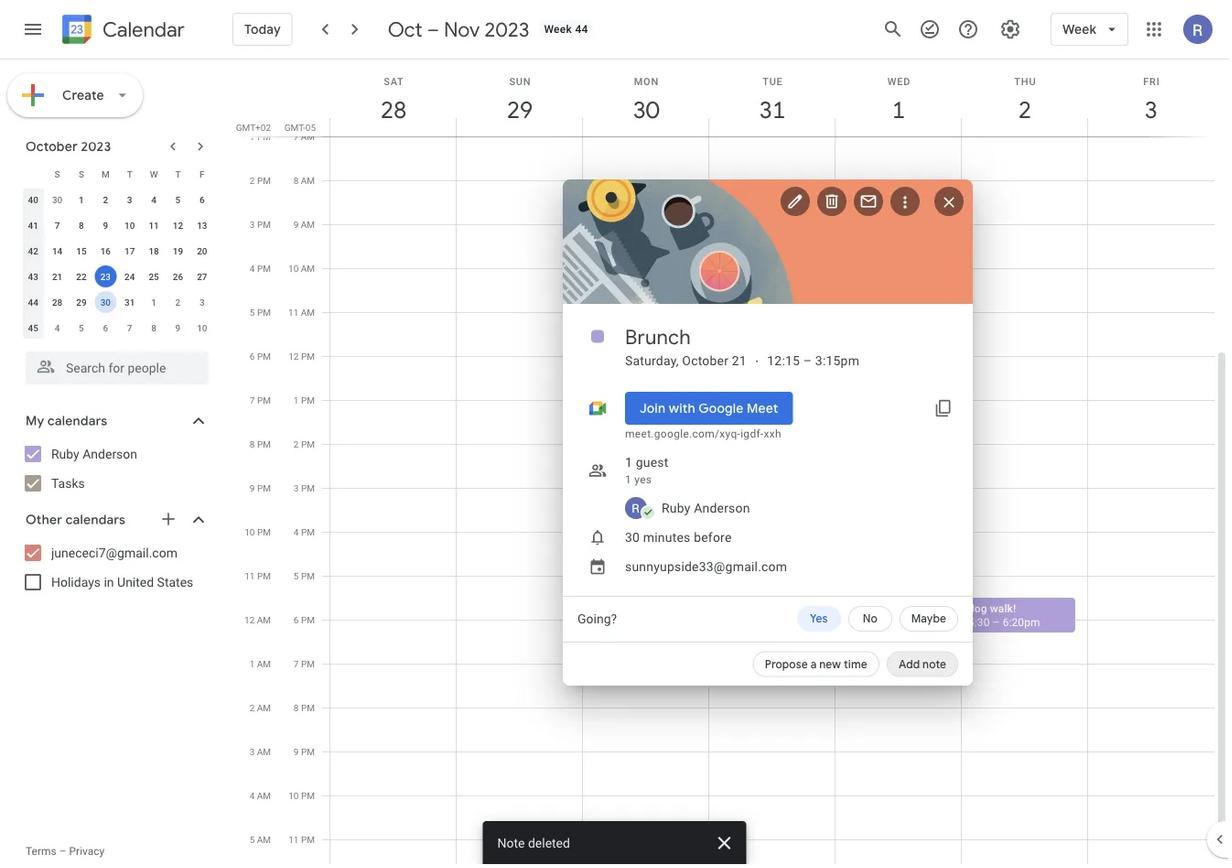 Task type: vqa. For each thing, say whether or not it's contained in the screenshot.


Task type: describe. For each thing, give the bounding box(es) containing it.
21 element
[[46, 266, 68, 288]]

sun
[[509, 76, 531, 87]]

november 4 element
[[46, 317, 68, 339]]

add note button
[[887, 652, 959, 677]]

5:30
[[969, 616, 990, 629]]

grid containing 28
[[234, 60, 1230, 865]]

1 right the 31 element
[[151, 297, 156, 308]]

0 vertical spatial 2023
[[485, 16, 530, 42]]

30 element
[[95, 291, 117, 313]]

party 4:30 – 5:20pm
[[716, 558, 788, 585]]

propose
[[765, 657, 808, 671]]

0 horizontal spatial 2 pm
[[250, 175, 271, 186]]

maybe
[[912, 612, 947, 626]]

calendar
[[103, 17, 185, 43]]

yes button
[[797, 606, 841, 632]]

texas roadhouse button
[[709, 598, 847, 633]]

propose a new time
[[765, 657, 868, 671]]

30 link
[[625, 89, 668, 131]]

30 for 30 minutes before
[[625, 530, 640, 545]]

november 9 element
[[167, 317, 189, 339]]

email event details image
[[860, 192, 878, 211]]

week button
[[1051, 7, 1129, 51]]

3:15pm
[[816, 353, 860, 368]]

23
[[100, 271, 111, 282]]

am for 11 am
[[301, 307, 315, 318]]

row containing s
[[21, 161, 214, 187]]

41
[[28, 220, 38, 231]]

am for 5 am
[[257, 834, 271, 845]]

ruby inside tree item
[[662, 500, 691, 516]]

12 element
[[167, 214, 189, 236]]

texas
[[759, 616, 788, 629]]

– right "oct"
[[427, 16, 439, 42]]

united
[[117, 575, 154, 590]]

11 down 10 am at the left of the page
[[288, 307, 299, 318]]

join with google meet link
[[625, 392, 793, 425]]

meet
[[747, 400, 779, 417]]

1 vertical spatial 7 pm
[[294, 658, 315, 669]]

my calendars
[[26, 413, 107, 429]]

0 vertical spatial 7 pm
[[250, 395, 271, 406]]

a
[[811, 657, 817, 671]]

4 am
[[250, 790, 271, 801]]

note
[[923, 657, 947, 671]]

2 right f
[[250, 175, 255, 186]]

12 for 12
[[173, 220, 183, 231]]

1 guest 1 yes
[[625, 455, 669, 486]]

october 2023
[[26, 138, 111, 155]]

remove from this calendar image
[[823, 192, 842, 211]]

other
[[26, 512, 62, 528]]

tue
[[763, 76, 784, 87]]

wed
[[888, 76, 911, 87]]

2 up 3 am
[[250, 702, 255, 713]]

am for 3 am
[[257, 746, 271, 757]]

1 left guest
[[625, 455, 633, 470]]

11 element
[[143, 214, 165, 236]]

no button
[[849, 606, 893, 632]]

10 right 4 am
[[289, 790, 299, 801]]

– inside dog walk! 5:30 – 6:20pm
[[993, 616, 1000, 629]]

22
[[76, 271, 87, 282]]

9 am
[[294, 219, 315, 230]]

am for 12 am
[[257, 614, 271, 625]]

calendar heading
[[99, 17, 185, 43]]

ruby anderson, attending tree item
[[600, 494, 973, 523]]

row containing 40
[[21, 187, 214, 212]]

row containing 42
[[21, 238, 214, 264]]

40
[[28, 194, 38, 205]]

42
[[28, 245, 38, 256]]

29 inside column header
[[506, 95, 532, 125]]

sunnyupside33@gmail.com
[[625, 559, 788, 574]]

anderson inside my calendars 'list'
[[83, 446, 137, 462]]

m
[[102, 168, 110, 179]]

0 horizontal spatial 1 pm
[[250, 131, 271, 142]]

30 for september 30 element
[[52, 194, 62, 205]]

3 link
[[1131, 89, 1173, 131]]

12 for 12 pm
[[289, 351, 299, 362]]

google
[[699, 400, 744, 417]]

4 inside november 4 element
[[55, 322, 60, 333]]

3 column header
[[1088, 60, 1215, 136]]

1 left gmt-
[[250, 131, 255, 142]]

6 right 12 am
[[294, 614, 299, 625]]

before
[[694, 530, 732, 545]]

45
[[28, 322, 38, 333]]

with
[[669, 400, 696, 417]]

15 element
[[70, 240, 92, 262]]

0 horizontal spatial 10 pm
[[245, 527, 271, 538]]

5 inside 'element'
[[79, 322, 84, 333]]

settings menu image
[[1000, 18, 1022, 40]]

24 element
[[119, 266, 141, 288]]

brunch saturday, october 21 ⋅ 12:15 – 3:15pm
[[625, 324, 860, 368]]

12 pm
[[289, 351, 315, 362]]

29 element
[[70, 291, 92, 313]]

november 5 element
[[70, 317, 92, 339]]

25
[[149, 271, 159, 282]]

states
[[157, 575, 194, 590]]

anderson inside tree item
[[694, 500, 751, 516]]

12 for 12 am
[[245, 614, 255, 625]]

⋅
[[754, 353, 760, 368]]

2 inside thu 2
[[1018, 95, 1031, 125]]

2 s from the left
[[79, 168, 84, 179]]

28 column header
[[330, 60, 457, 136]]

brunch heading
[[625, 324, 691, 350]]

24
[[125, 271, 135, 282]]

am for 4 am
[[257, 790, 271, 801]]

yes
[[810, 612, 828, 626]]

0 horizontal spatial 6 pm
[[250, 351, 271, 362]]

1 vertical spatial 5 pm
[[294, 570, 315, 581]]

w
[[150, 168, 158, 179]]

terms link
[[26, 845, 57, 858]]

am for 2 am
[[257, 702, 271, 713]]

dog walk! 5:30 – 6:20pm
[[969, 602, 1041, 629]]

calendar element
[[59, 11, 185, 51]]

18
[[149, 245, 159, 256]]

november 7 element
[[119, 317, 141, 339]]

16
[[100, 245, 111, 256]]

10 left '11' element
[[125, 220, 135, 231]]

add other calendars image
[[159, 510, 178, 528]]

23 cell
[[94, 264, 118, 289]]

tue 31
[[759, 76, 785, 125]]

october inside brunch saturday, october 21 ⋅ 12:15 – 3:15pm
[[682, 353, 729, 368]]

1 inside wed 1
[[891, 95, 905, 125]]

31 element
[[119, 291, 141, 313]]

other calendars button
[[4, 505, 227, 535]]

8 am
[[294, 175, 315, 186]]

31 column header
[[709, 60, 836, 136]]

row containing 41
[[21, 212, 214, 238]]

2 down m
[[103, 194, 108, 205]]

1 t from the left
[[127, 168, 133, 179]]

november 2 element
[[167, 291, 189, 313]]

thu
[[1015, 76, 1037, 87]]

fri 3
[[1144, 76, 1161, 125]]

september 30 element
[[46, 189, 68, 211]]

– right terms
[[59, 845, 66, 858]]

november 8 element
[[143, 317, 165, 339]]

26 element
[[167, 266, 189, 288]]

am for 1 am
[[257, 658, 271, 669]]

junececi7@gmail.com
[[51, 545, 178, 560]]

join
[[640, 400, 666, 417]]

ruby anderson inside my calendars 'list'
[[51, 446, 137, 462]]

privacy link
[[69, 845, 105, 858]]

november 10 element
[[191, 317, 213, 339]]

23, today element
[[95, 266, 117, 288]]

brunch
[[625, 324, 691, 350]]

time
[[844, 657, 868, 671]]

in
[[104, 575, 114, 590]]

– inside party 4:30 – 5:20pm
[[740, 572, 748, 585]]

5 am
[[250, 834, 271, 845]]

6:20pm
[[1003, 616, 1041, 629]]

0 vertical spatial 4 pm
[[250, 263, 271, 274]]

10 up "11 am"
[[288, 263, 299, 274]]

ruby anderson inside tree item
[[662, 500, 751, 516]]

oct – nov 2023
[[388, 16, 530, 42]]

17
[[125, 245, 135, 256]]

xxh
[[764, 428, 782, 440]]

30 column header
[[582, 60, 710, 136]]



Task type: locate. For each thing, give the bounding box(es) containing it.
1 vertical spatial 1 pm
[[294, 395, 315, 406]]

21 left ⋅
[[732, 353, 747, 368]]

ruby up the tasks
[[51, 446, 79, 462]]

0 horizontal spatial 31
[[125, 297, 135, 308]]

guest
[[636, 455, 669, 470]]

mon 30
[[632, 76, 659, 125]]

1 horizontal spatial week
[[1063, 21, 1097, 38]]

28 inside column header
[[379, 95, 406, 125]]

1 horizontal spatial 8 pm
[[294, 702, 315, 713]]

0 horizontal spatial anderson
[[83, 446, 137, 462]]

1 vertical spatial 10 pm
[[289, 790, 315, 801]]

1 horizontal spatial 11 pm
[[289, 834, 315, 845]]

november 6 element
[[95, 317, 117, 339]]

1 horizontal spatial ruby anderson
[[662, 500, 751, 516]]

10 pm up 12 am
[[245, 527, 271, 538]]

no
[[863, 612, 878, 626]]

0 horizontal spatial 29
[[76, 297, 87, 308]]

0 vertical spatial 29
[[506, 95, 532, 125]]

october 2023 grid
[[17, 161, 214, 341]]

t right w
[[175, 168, 181, 179]]

0 vertical spatial 1 pm
[[250, 131, 271, 142]]

27 element
[[191, 266, 213, 288]]

1 horizontal spatial 9 pm
[[294, 746, 315, 757]]

ruby anderson
[[51, 446, 137, 462], [662, 500, 751, 516]]

going?
[[578, 611, 617, 627]]

row containing 45
[[21, 315, 214, 341]]

28 element
[[46, 291, 68, 313]]

19 element
[[167, 240, 189, 262]]

19
[[173, 245, 183, 256]]

party
[[716, 558, 743, 571]]

29 right 28 element
[[76, 297, 87, 308]]

my calendars button
[[4, 407, 227, 436]]

3 pm
[[250, 219, 271, 230], [294, 483, 315, 494]]

2023 right nov
[[485, 16, 530, 42]]

12 am
[[245, 614, 271, 625]]

week inside week dropdown button
[[1063, 21, 1097, 38]]

1 vertical spatial 29
[[76, 297, 87, 308]]

calendars up the junececi7@gmail.com
[[66, 512, 126, 528]]

1 horizontal spatial october
[[682, 353, 729, 368]]

2023 up m
[[81, 138, 111, 155]]

1 vertical spatial ruby anderson
[[662, 500, 751, 516]]

25 element
[[143, 266, 165, 288]]

1 s from the left
[[55, 168, 60, 179]]

1 vertical spatial 6 pm
[[294, 614, 315, 625]]

43
[[28, 271, 38, 282]]

– right 4:30 at the right of page
[[740, 572, 748, 585]]

1 horizontal spatial 4 pm
[[294, 527, 315, 538]]

0 horizontal spatial s
[[55, 168, 60, 179]]

row
[[21, 161, 214, 187], [21, 187, 214, 212], [21, 212, 214, 238], [21, 238, 214, 264], [21, 264, 214, 289], [21, 289, 214, 315], [21, 315, 214, 341]]

row containing 44
[[21, 289, 214, 315]]

s left m
[[79, 168, 84, 179]]

29 column header
[[456, 60, 583, 136]]

2 am
[[250, 702, 271, 713]]

31 link
[[752, 89, 794, 131]]

22 element
[[70, 266, 92, 288]]

10 right the add other calendars image
[[245, 527, 255, 538]]

0 horizontal spatial 7 pm
[[250, 395, 271, 406]]

mon
[[634, 76, 659, 87]]

calendars inside dropdown button
[[48, 413, 107, 429]]

am down 8 am
[[301, 219, 315, 230]]

1 vertical spatial calendars
[[66, 512, 126, 528]]

4
[[151, 194, 156, 205], [250, 263, 255, 274], [55, 322, 60, 333], [294, 527, 299, 538], [250, 790, 255, 801]]

0 horizontal spatial 28
[[52, 297, 62, 308]]

0 vertical spatial calendars
[[48, 413, 107, 429]]

am up 4 am
[[257, 746, 271, 757]]

am down 9 am
[[301, 263, 315, 274]]

1 horizontal spatial 2 pm
[[294, 439, 315, 450]]

2 inside november 2 element
[[175, 297, 181, 308]]

sat 28
[[379, 76, 406, 125]]

29 inside row
[[76, 297, 87, 308]]

1 column header
[[835, 60, 962, 136]]

ruby inside my calendars 'list'
[[51, 446, 79, 462]]

1 vertical spatial 8 pm
[[294, 702, 315, 713]]

2023
[[485, 16, 530, 42], [81, 138, 111, 155]]

calendars
[[48, 413, 107, 429], [66, 512, 126, 528]]

note deleted
[[498, 836, 570, 851]]

11 pm up 12 am
[[245, 570, 271, 581]]

row group inside october 2023 grid
[[21, 187, 214, 341]]

0 vertical spatial 6 pm
[[250, 351, 271, 362]]

november 1 element
[[143, 291, 165, 313]]

7 row from the top
[[21, 315, 214, 341]]

7
[[294, 131, 299, 142], [55, 220, 60, 231], [127, 322, 132, 333], [250, 395, 255, 406], [294, 658, 299, 669]]

11 up 12 am
[[245, 570, 255, 581]]

30 right 40
[[52, 194, 62, 205]]

6 down f
[[200, 194, 205, 205]]

gmt+02
[[236, 122, 271, 133]]

1 down 12 am
[[250, 658, 255, 669]]

30 minutes before
[[625, 530, 732, 545]]

maybe button
[[900, 606, 959, 632]]

31 inside row
[[125, 297, 135, 308]]

0 vertical spatial 21
[[52, 271, 62, 282]]

my calendars list
[[4, 440, 227, 498]]

ruby up "30 minutes before"
[[662, 500, 691, 516]]

week for week 44
[[544, 23, 572, 36]]

week 44
[[544, 23, 588, 36]]

6 row from the top
[[21, 289, 214, 315]]

saturday,
[[625, 353, 679, 368]]

2 down thu
[[1018, 95, 1031, 125]]

30 right 29 element
[[100, 297, 111, 308]]

row containing 43
[[21, 264, 214, 289]]

21 right 43
[[52, 271, 62, 282]]

am up 8 am
[[301, 131, 315, 142]]

1 vertical spatial 31
[[125, 297, 135, 308]]

None search field
[[0, 344, 227, 385]]

2 column header
[[961, 60, 1089, 136]]

0 vertical spatial 12
[[173, 220, 183, 231]]

holidays in united states
[[51, 575, 194, 590]]

s up september 30 element
[[55, 168, 60, 179]]

grid
[[234, 60, 1230, 865]]

0 horizontal spatial week
[[544, 23, 572, 36]]

10 element
[[119, 214, 141, 236]]

3 inside fri 3
[[1144, 95, 1157, 125]]

10 right november 9 element
[[197, 322, 207, 333]]

november 3 element
[[191, 291, 213, 313]]

12 right '11' element
[[173, 220, 183, 231]]

sun 29
[[506, 76, 532, 125]]

0 vertical spatial 5 pm
[[250, 307, 271, 318]]

am down 3 am
[[257, 790, 271, 801]]

am for 10 am
[[301, 263, 315, 274]]

3
[[1144, 95, 1157, 125], [127, 194, 132, 205], [250, 219, 255, 230], [200, 297, 205, 308], [294, 483, 299, 494], [250, 746, 255, 757]]

gmt-
[[285, 122, 306, 133]]

1 link
[[878, 89, 920, 131]]

1 vertical spatial 9 pm
[[294, 746, 315, 757]]

1 horizontal spatial t
[[175, 168, 181, 179]]

dog
[[969, 602, 988, 615]]

1 horizontal spatial 6 pm
[[294, 614, 315, 625]]

2 pm
[[250, 175, 271, 186], [294, 439, 315, 450]]

row group containing 40
[[21, 187, 214, 341]]

0 vertical spatial 9 pm
[[250, 483, 271, 494]]

1 vertical spatial 21
[[732, 353, 747, 368]]

11 am
[[288, 307, 315, 318]]

6 left 12 pm
[[250, 351, 255, 362]]

0 horizontal spatial october
[[26, 138, 78, 155]]

11 inside row
[[149, 220, 159, 231]]

1 vertical spatial 4 pm
[[294, 527, 315, 538]]

44 inside row
[[28, 297, 38, 308]]

30 inside "mon 30"
[[632, 95, 658, 125]]

6
[[200, 194, 205, 205], [103, 322, 108, 333], [250, 351, 255, 362], [294, 614, 299, 625]]

t left w
[[127, 168, 133, 179]]

october up september 30 element
[[26, 138, 78, 155]]

wed 1
[[888, 76, 911, 125]]

0 horizontal spatial 3 pm
[[250, 219, 271, 230]]

15
[[76, 245, 87, 256]]

meet.google.com/xyq-
[[625, 428, 741, 440]]

21 inside brunch saturday, october 21 ⋅ 12:15 – 3:15pm
[[732, 353, 747, 368]]

0 horizontal spatial t
[[127, 168, 133, 179]]

join with google meet
[[640, 400, 779, 417]]

1 horizontal spatial 29
[[506, 95, 532, 125]]

am for 7 am
[[301, 131, 315, 142]]

0 horizontal spatial 5 pm
[[250, 307, 271, 318]]

week for week
[[1063, 21, 1097, 38]]

gmt-05
[[285, 122, 316, 133]]

0 horizontal spatial 12
[[173, 220, 183, 231]]

1 vertical spatial october
[[682, 353, 729, 368]]

30 left minutes
[[625, 530, 640, 545]]

1 vertical spatial 2 pm
[[294, 439, 315, 450]]

1 vertical spatial anderson
[[694, 500, 751, 516]]

44
[[575, 23, 588, 36], [28, 297, 38, 308]]

2 vertical spatial 12
[[245, 614, 255, 625]]

0 vertical spatial 44
[[575, 23, 588, 36]]

11 pm right 5 am
[[289, 834, 315, 845]]

1 vertical spatial ruby
[[662, 500, 691, 516]]

4 row from the top
[[21, 238, 214, 264]]

31 down tue
[[759, 95, 785, 125]]

1 vertical spatial 3 pm
[[294, 483, 315, 494]]

12 up "1 am"
[[245, 614, 255, 625]]

4 pm
[[250, 263, 271, 274], [294, 527, 315, 538]]

13 element
[[191, 214, 213, 236]]

7 pm
[[250, 395, 271, 406], [294, 658, 315, 669]]

14
[[52, 245, 62, 256]]

1 vertical spatial 11 pm
[[289, 834, 315, 845]]

1 row from the top
[[21, 161, 214, 187]]

main drawer image
[[22, 18, 44, 40]]

0 vertical spatial 31
[[759, 95, 785, 125]]

0 horizontal spatial ruby
[[51, 446, 79, 462]]

12 down "11 am"
[[289, 351, 299, 362]]

am down 4 am
[[257, 834, 271, 845]]

1 am
[[250, 658, 271, 669]]

0 horizontal spatial 9 pm
[[250, 483, 271, 494]]

16 element
[[95, 240, 117, 262]]

11 right '10' element
[[149, 220, 159, 231]]

row group
[[21, 187, 214, 341]]

texas roadhouse
[[759, 616, 847, 629]]

deleted
[[528, 836, 570, 851]]

29
[[506, 95, 532, 125], [76, 297, 87, 308]]

1 horizontal spatial 1 pm
[[294, 395, 315, 406]]

0 vertical spatial 3 pm
[[250, 219, 271, 230]]

0 vertical spatial anderson
[[83, 446, 137, 462]]

1 vertical spatial 12
[[289, 351, 299, 362]]

holidays
[[51, 575, 101, 590]]

0 vertical spatial 28
[[379, 95, 406, 125]]

tasks
[[51, 476, 85, 491]]

1 right september 30 element
[[79, 194, 84, 205]]

anderson up before
[[694, 500, 751, 516]]

1 pm left gmt-
[[250, 131, 271, 142]]

am for 9 am
[[301, 219, 315, 230]]

am up "1 am"
[[257, 614, 271, 625]]

7 am
[[294, 131, 315, 142]]

new
[[820, 657, 842, 671]]

21 inside "21" element
[[52, 271, 62, 282]]

calendars for other calendars
[[66, 512, 126, 528]]

1 horizontal spatial s
[[79, 168, 84, 179]]

add note
[[899, 657, 947, 671]]

walk!
[[991, 602, 1017, 615]]

26
[[173, 271, 183, 282]]

week right settings menu image
[[1063, 21, 1097, 38]]

28 left 29 element
[[52, 297, 62, 308]]

31 right 30 cell at top left
[[125, 297, 135, 308]]

28 link
[[373, 89, 415, 131]]

0 vertical spatial ruby
[[51, 446, 79, 462]]

1 horizontal spatial 12
[[245, 614, 255, 625]]

30 for the 30 element
[[100, 297, 111, 308]]

30 inside cell
[[100, 297, 111, 308]]

1 vertical spatial 44
[[28, 297, 38, 308]]

am up 12 pm
[[301, 307, 315, 318]]

10 pm right 4 am
[[289, 790, 315, 801]]

calendars inside "dropdown button"
[[66, 512, 126, 528]]

28
[[379, 95, 406, 125], [52, 297, 62, 308]]

9 pm
[[250, 483, 271, 494], [294, 746, 315, 757]]

30 cell
[[94, 289, 118, 315]]

30
[[632, 95, 658, 125], [52, 194, 62, 205], [100, 297, 111, 308], [625, 530, 640, 545]]

29 link
[[499, 89, 541, 131]]

30 down mon
[[632, 95, 658, 125]]

2 t from the left
[[175, 168, 181, 179]]

0 horizontal spatial 4 pm
[[250, 263, 271, 274]]

28 down sat
[[379, 95, 406, 125]]

2 left the november 3 element
[[175, 297, 181, 308]]

11 right 5 am
[[289, 834, 299, 845]]

1 horizontal spatial anderson
[[694, 500, 751, 516]]

1 horizontal spatial 3 pm
[[294, 483, 315, 494]]

0 vertical spatial 8 pm
[[250, 439, 271, 450]]

1 down wed
[[891, 95, 905, 125]]

october up join with google meet
[[682, 353, 729, 368]]

18 element
[[143, 240, 165, 262]]

– right "12:15" on the top of the page
[[804, 353, 812, 368]]

anderson
[[83, 446, 137, 462], [694, 500, 751, 516]]

1 horizontal spatial 44
[[575, 23, 588, 36]]

today
[[244, 21, 281, 38]]

1 down 12 pm
[[294, 395, 299, 406]]

20
[[197, 245, 207, 256]]

27
[[197, 271, 207, 282]]

2 pm left 8 am
[[250, 175, 271, 186]]

6 pm left 12 pm
[[250, 351, 271, 362]]

–
[[427, 16, 439, 42], [804, 353, 812, 368], [740, 572, 748, 585], [993, 616, 1000, 629], [59, 845, 66, 858]]

31 inside column header
[[759, 95, 785, 125]]

october
[[26, 138, 78, 155], [682, 353, 729, 368]]

17 element
[[119, 240, 141, 262]]

1 horizontal spatial 10 pm
[[289, 790, 315, 801]]

0 vertical spatial 2 pm
[[250, 175, 271, 186]]

other calendars list
[[4, 538, 227, 597]]

meet.google.com/xyq-igdf-xxh
[[625, 428, 782, 440]]

week up 29 column header
[[544, 23, 572, 36]]

5 pm
[[250, 307, 271, 318], [294, 570, 315, 581]]

– inside brunch saturday, october 21 ⋅ 12:15 – 3:15pm
[[804, 353, 812, 368]]

create
[[62, 87, 104, 103]]

6 pm right 12 am
[[294, 614, 315, 625]]

am for 8 am
[[301, 175, 315, 186]]

6 left november 7 element on the left top
[[103, 322, 108, 333]]

minutes
[[644, 530, 691, 545]]

0 horizontal spatial 2023
[[81, 138, 111, 155]]

5
[[175, 194, 181, 205], [250, 307, 255, 318], [79, 322, 84, 333], [294, 570, 299, 581], [250, 834, 255, 845]]

1 horizontal spatial 7 pm
[[294, 658, 315, 669]]

1 horizontal spatial ruby
[[662, 500, 691, 516]]

2 down 12 pm
[[294, 439, 299, 450]]

5 row from the top
[[21, 264, 214, 289]]

1 horizontal spatial 5 pm
[[294, 570, 315, 581]]

1
[[891, 95, 905, 125], [250, 131, 255, 142], [79, 194, 84, 205], [151, 297, 156, 308], [294, 395, 299, 406], [625, 455, 633, 470], [625, 473, 632, 486], [250, 658, 255, 669]]

1 vertical spatial 2023
[[81, 138, 111, 155]]

0 vertical spatial 11 pm
[[245, 570, 271, 581]]

12 inside row
[[173, 220, 183, 231]]

calendars right my
[[48, 413, 107, 429]]

1 horizontal spatial 21
[[732, 353, 747, 368]]

05
[[306, 122, 316, 133]]

4:30
[[716, 572, 738, 585]]

1 horizontal spatial 31
[[759, 95, 785, 125]]

Search for people text field
[[37, 352, 198, 385]]

9
[[294, 219, 299, 230], [103, 220, 108, 231], [175, 322, 181, 333], [250, 483, 255, 494], [294, 746, 299, 757]]

2 pm down 12 pm
[[294, 439, 315, 450]]

1 horizontal spatial 28
[[379, 95, 406, 125]]

28 inside row
[[52, 297, 62, 308]]

anderson down my calendars dropdown button
[[83, 446, 137, 462]]

20 element
[[191, 240, 213, 262]]

privacy
[[69, 845, 105, 858]]

0 horizontal spatial 21
[[52, 271, 62, 282]]

calendars for my calendars
[[48, 413, 107, 429]]

29 down sun
[[506, 95, 532, 125]]

add
[[899, 657, 920, 671]]

0 horizontal spatial 44
[[28, 297, 38, 308]]

0 vertical spatial ruby anderson
[[51, 446, 137, 462]]

roadhouse
[[791, 616, 847, 629]]

3 row from the top
[[21, 212, 214, 238]]

ruby anderson up before
[[662, 500, 751, 516]]

pm
[[257, 131, 271, 142], [257, 175, 271, 186], [257, 219, 271, 230], [257, 263, 271, 274], [257, 307, 271, 318], [257, 351, 271, 362], [301, 351, 315, 362], [257, 395, 271, 406], [301, 395, 315, 406], [257, 439, 271, 450], [301, 439, 315, 450], [257, 483, 271, 494], [301, 483, 315, 494], [257, 527, 271, 538], [301, 527, 315, 538], [257, 570, 271, 581], [301, 570, 315, 581], [301, 614, 315, 625], [301, 658, 315, 669], [301, 702, 315, 713], [301, 746, 315, 757], [301, 790, 315, 801], [301, 834, 315, 845]]

0 horizontal spatial 11 pm
[[245, 570, 271, 581]]

2 horizontal spatial 12
[[289, 351, 299, 362]]

1 horizontal spatial 2023
[[485, 16, 530, 42]]

note
[[498, 836, 525, 851]]

am up 3 am
[[257, 702, 271, 713]]

1 vertical spatial 28
[[52, 297, 62, 308]]

f
[[200, 168, 205, 179]]

ruby anderson down my calendars dropdown button
[[51, 446, 137, 462]]

1 left yes
[[625, 473, 632, 486]]

– down walk!
[[993, 616, 1000, 629]]

0 horizontal spatial ruby anderson
[[51, 446, 137, 462]]

am up 2 am
[[257, 658, 271, 669]]

14 element
[[46, 240, 68, 262]]

13
[[197, 220, 207, 231]]

propose a new time button
[[753, 652, 880, 677]]

10
[[125, 220, 135, 231], [288, 263, 299, 274], [197, 322, 207, 333], [245, 527, 255, 538], [289, 790, 299, 801]]

0 vertical spatial october
[[26, 138, 78, 155]]

0 vertical spatial 10 pm
[[245, 527, 271, 538]]

5:20pm
[[751, 572, 788, 585]]

2 row from the top
[[21, 187, 214, 212]]

1 pm down 12 pm
[[294, 395, 315, 406]]

am down 7 am
[[301, 175, 315, 186]]

0 horizontal spatial 8 pm
[[250, 439, 271, 450]]



